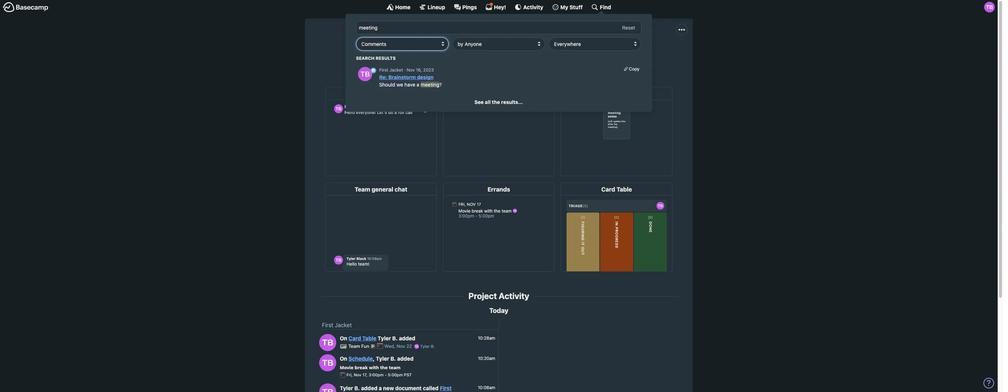 Task type: locate. For each thing, give the bounding box(es) containing it.
added down 22
[[397, 356, 414, 362]]

the left company!
[[444, 49, 453, 55]]

0 horizontal spatial meeting
[[340, 392, 361, 393]]

on left 'card'
[[340, 336, 347, 342]]

first inside first jacket let's create the first jacket of the company! i am thinking rabits and strips and colors! a lot of colors!
[[468, 33, 492, 46]]

0 vertical spatial added
[[399, 336, 415, 342]]

of right lot
[[606, 49, 611, 55]]

meeting down fri,
[[340, 392, 361, 393]]

design
[[417, 74, 434, 80]]

jacket
[[494, 33, 530, 46], [390, 67, 403, 73], [335, 323, 352, 329]]

meeting down design
[[421, 82, 440, 88]]

0 vertical spatial on
[[340, 336, 347, 342]]

-
[[385, 373, 387, 378]]

0 horizontal spatial a
[[379, 385, 382, 392]]

schedule link
[[349, 356, 373, 362]]

·
[[404, 67, 406, 73]]

a left new
[[379, 385, 382, 392]]

b. right 22
[[431, 345, 435, 349]]

of right the jacket
[[438, 49, 443, 55]]

2 horizontal spatial jacket
[[494, 33, 530, 46]]

activity
[[523, 4, 543, 10], [499, 291, 529, 301]]

tyler down fri,
[[340, 385, 353, 392]]

the inside main element
[[492, 99, 500, 105]]

colors!
[[570, 49, 587, 55], [613, 49, 630, 55]]

for search image
[[371, 68, 376, 73]]

jacket inside first jacket · nov 16, 2023 re: brainstorm design should we have a meeting ?
[[390, 67, 403, 73]]

schedule
[[349, 356, 373, 362]]

and right strips
[[559, 49, 568, 55]]

a
[[417, 82, 420, 88], [379, 385, 382, 392]]

copy
[[629, 66, 640, 72]]

first
[[468, 33, 492, 46], [379, 67, 388, 73], [322, 323, 333, 329], [440, 385, 452, 392]]

on schedule ,       tyler b. added
[[340, 356, 414, 362]]

1 vertical spatial meeting
[[340, 392, 361, 393]]

tyler black image left movie
[[319, 355, 336, 372]]

movie break with the team link
[[340, 365, 401, 371]]

am
[[484, 49, 492, 55]]

first for first jacket let's create the first jacket of the company! i am thinking rabits and strips and colors! a lot of colors!
[[468, 33, 492, 46]]

nov right ·
[[407, 67, 415, 73]]

brainstorm
[[389, 74, 416, 80]]

first inside first jacket · nov 16, 2023 re: brainstorm design should we have a meeting ?
[[379, 67, 388, 73]]

the
[[399, 49, 408, 55], [444, 49, 453, 55], [492, 99, 500, 105], [380, 365, 388, 371]]

b.
[[392, 336, 398, 342], [431, 345, 435, 349], [391, 356, 396, 362], [354, 385, 360, 392]]

b. up team
[[391, 356, 396, 362]]

0 horizontal spatial nov
[[354, 373, 361, 378]]

1 horizontal spatial colors!
[[613, 49, 630, 55]]

meeting
[[421, 82, 440, 88], [340, 392, 361, 393]]

1 vertical spatial on
[[340, 356, 347, 362]]

1 horizontal spatial meeting
[[421, 82, 440, 88]]

1 on from the top
[[340, 336, 347, 342]]

None reset field
[[619, 23, 639, 32]]

tyler black image
[[358, 67, 372, 81], [319, 334, 336, 352], [414, 345, 419, 349], [319, 355, 336, 372]]

of
[[438, 49, 443, 55], [606, 49, 611, 55]]

on
[[340, 336, 347, 342], [340, 356, 347, 362]]

tyler right ,
[[376, 356, 389, 362]]

a right have
[[417, 82, 420, 88]]

1 horizontal spatial of
[[606, 49, 611, 55]]

we
[[397, 82, 403, 88]]

added for ,       tyler b. added
[[397, 356, 414, 362]]

tyler
[[378, 336, 391, 342], [420, 345, 430, 349], [376, 356, 389, 362], [340, 385, 353, 392]]

meeting inside "first meeting notes"
[[340, 392, 361, 393]]

and left strips
[[532, 49, 541, 55]]

lot
[[594, 49, 605, 55]]

let's
[[368, 49, 380, 55]]

tyler black image
[[984, 2, 995, 12]]

2 horizontal spatial nov
[[407, 67, 415, 73]]

rabits
[[516, 49, 530, 55]]

first inside "first meeting notes"
[[440, 385, 452, 392]]

jacket up thinking
[[494, 33, 530, 46]]

0 vertical spatial meeting
[[421, 82, 440, 88]]

nov 16, 2023 element
[[407, 67, 434, 73]]

0 horizontal spatial of
[[438, 49, 443, 55]]

0 vertical spatial nov
[[407, 67, 415, 73]]

see all the results… link
[[475, 99, 523, 105]]

wed, nov 22
[[384, 344, 413, 350]]

2 on from the top
[[340, 356, 347, 362]]

team
[[348, 344, 360, 350]]

jacket inside first jacket let's create the first jacket of the company! i am thinking rabits and strips and colors! a lot of colors!
[[494, 33, 530, 46]]

jacket up 'card'
[[335, 323, 352, 329]]

colors! up copy button
[[613, 49, 630, 55]]

card
[[349, 336, 361, 342]]

2 vertical spatial added
[[361, 385, 378, 392]]

tyler right 22
[[420, 345, 430, 349]]

nov
[[407, 67, 415, 73], [397, 344, 405, 350], [354, 373, 361, 378]]

tyler black image down the first jacket link
[[319, 334, 336, 352]]

on for on schedule ,       tyler b. added
[[340, 356, 347, 362]]

first jacket link
[[322, 323, 352, 329]]

1 horizontal spatial jacket
[[390, 67, 403, 73]]

0 vertical spatial activity
[[523, 4, 543, 10]]

home
[[395, 4, 411, 10]]

my stuff button
[[552, 4, 583, 11]]

strips
[[543, 49, 557, 55]]

and
[[532, 49, 541, 55], [559, 49, 568, 55]]

jacket for first jacket · nov 16, 2023 re: brainstorm design should we have a meeting ?
[[390, 67, 403, 73]]

1 horizontal spatial and
[[559, 49, 568, 55]]

first meeting notes
[[340, 385, 452, 393]]

0 horizontal spatial and
[[532, 49, 541, 55]]

first meeting notes link
[[340, 385, 452, 393]]

22
[[407, 344, 412, 350]]

with
[[369, 365, 379, 371]]

0 vertical spatial a
[[417, 82, 420, 88]]

tyler black image down search
[[358, 67, 372, 81]]

2 colors! from the left
[[613, 49, 630, 55]]

colors! left a
[[570, 49, 587, 55]]

10:20am element
[[478, 356, 495, 362]]

hey! button
[[486, 2, 506, 11]]

10:08am element
[[478, 386, 495, 391]]

first
[[409, 49, 419, 55]]

1 horizontal spatial a
[[417, 82, 420, 88]]

my
[[560, 4, 568, 10]]

10:28am
[[478, 336, 495, 341]]

new
[[383, 385, 394, 392]]

document
[[395, 385, 422, 392]]

activity inside activity link
[[523, 4, 543, 10]]

nov left 17,
[[354, 373, 361, 378]]

home link
[[387, 4, 411, 11]]

2 vertical spatial nov
[[354, 373, 361, 378]]

1 vertical spatial added
[[397, 356, 414, 362]]

2 of from the left
[[606, 49, 611, 55]]

activity up today
[[499, 291, 529, 301]]

0 vertical spatial jacket
[[494, 33, 530, 46]]

on up movie
[[340, 356, 347, 362]]

0 horizontal spatial colors!
[[570, 49, 587, 55]]

activity left my
[[523, 4, 543, 10]]

added up 22
[[399, 336, 415, 342]]

1 vertical spatial a
[[379, 385, 382, 392]]

2 vertical spatial jacket
[[335, 323, 352, 329]]

added
[[399, 336, 415, 342], [397, 356, 414, 362], [361, 385, 378, 392]]

switch accounts image
[[3, 2, 49, 13]]

the right all
[[492, 99, 500, 105]]

first jacket
[[322, 323, 352, 329]]

should
[[379, 82, 395, 88]]

1 horizontal spatial nov
[[397, 344, 405, 350]]

thinking
[[493, 49, 514, 55]]

jacket left ·
[[390, 67, 403, 73]]

nov left 22
[[397, 344, 405, 350]]

1 and from the left
[[532, 49, 541, 55]]

find button
[[591, 4, 611, 11]]

the up -
[[380, 365, 388, 371]]

project
[[469, 291, 497, 301]]

1 vertical spatial jacket
[[390, 67, 403, 73]]

added down 17,
[[361, 385, 378, 392]]

0 horizontal spatial jacket
[[335, 323, 352, 329]]

1 colors! from the left
[[570, 49, 587, 55]]

main element
[[0, 0, 998, 112]]



Task type: vqa. For each thing, say whether or not it's contained in the screenshot.
1st of from right
yes



Task type: describe. For each thing, give the bounding box(es) containing it.
2 and from the left
[[559, 49, 568, 55]]

copy button
[[624, 66, 640, 73]]

the left first
[[399, 49, 408, 55]]

tyler b. added a new document called
[[340, 385, 440, 392]]

break
[[355, 365, 368, 371]]

my stuff
[[560, 4, 583, 10]]

Search for… search field
[[356, 21, 642, 34]]

10:28am element
[[478, 336, 495, 341]]

search
[[356, 55, 375, 61]]

stuff
[[570, 4, 583, 10]]

the inside movie break with the team fri, nov 17, 3:00pm -     5:00pm pst
[[380, 365, 388, 371]]

called
[[423, 385, 439, 392]]

1 vertical spatial nov
[[397, 344, 405, 350]]

jacket
[[421, 49, 436, 55]]

lineup
[[428, 4, 445, 10]]

create
[[382, 49, 398, 55]]

10:20am
[[478, 356, 495, 362]]

see
[[475, 99, 484, 105]]

tyler b.
[[419, 345, 435, 349]]

on for on card table tyler b. added
[[340, 336, 347, 342]]

on card table tyler b. added
[[340, 336, 415, 342]]

search results
[[356, 55, 396, 61]]

17,
[[363, 373, 368, 378]]

10:08am
[[478, 386, 495, 391]]

?
[[440, 82, 442, 88]]

movie
[[340, 365, 354, 371]]

card table link
[[349, 336, 376, 342]]

16,
[[416, 67, 422, 73]]

3:00pm
[[369, 373, 384, 378]]

meeting inside first jacket · nov 16, 2023 re: brainstorm design should we have a meeting ?
[[421, 82, 440, 88]]

pst
[[404, 373, 412, 378]]

added for tyler b. added
[[399, 336, 415, 342]]

lineup link
[[419, 4, 445, 11]]

none reset field inside main element
[[619, 23, 639, 32]]

activity link
[[515, 4, 543, 11]]

b. up wed, nov 22
[[392, 336, 398, 342]]

1 vertical spatial activity
[[499, 291, 529, 301]]

2023
[[423, 67, 434, 73]]

project activity
[[469, 291, 529, 301]]

find
[[600, 4, 611, 10]]

movie break with the team fri, nov 17, 3:00pm -     5:00pm pst
[[340, 365, 412, 378]]

wed,
[[384, 344, 395, 350]]

nov inside first jacket · nov 16, 2023 re: brainstorm design should we have a meeting ?
[[407, 67, 415, 73]]

tyler up wed,
[[378, 336, 391, 342]]

fun
[[361, 344, 369, 350]]

,
[[373, 356, 375, 362]]

results
[[376, 55, 396, 61]]

i
[[481, 49, 483, 55]]

today
[[489, 307, 509, 315]]

all
[[485, 99, 491, 105]]

company!
[[454, 49, 480, 55]]

table
[[362, 336, 376, 342]]

re: brainstorm design link
[[379, 74, 434, 80]]

fri,
[[347, 373, 353, 378]]

re:
[[379, 74, 387, 80]]

results…
[[501, 99, 523, 105]]

see all the results…
[[475, 99, 523, 105]]

pings
[[462, 4, 477, 10]]

a inside first jacket · nov 16, 2023 re: brainstorm design should we have a meeting ?
[[417, 82, 420, 88]]

team fun
[[348, 344, 371, 350]]

first for first meeting notes
[[440, 385, 452, 392]]

first jacket · nov 16, 2023 re: brainstorm design should we have a meeting ?
[[379, 67, 442, 88]]

tyler black image right 22
[[414, 345, 419, 349]]

b. left notes at the bottom of page
[[354, 385, 360, 392]]

a
[[589, 49, 592, 55]]

1 of from the left
[[438, 49, 443, 55]]

first jacket let's create the first jacket of the company! i am thinking rabits and strips and colors! a lot of colors!
[[368, 33, 630, 55]]

team
[[389, 365, 401, 371]]

5:00pm
[[388, 373, 403, 378]]

first for first jacket · nov 16, 2023 re: brainstorm design should we have a meeting ?
[[379, 67, 388, 73]]

first for first jacket
[[322, 323, 333, 329]]

jacket for first jacket let's create the first jacket of the company! i am thinking rabits and strips and colors! a lot of colors!
[[494, 33, 530, 46]]

hey!
[[494, 4, 506, 10]]

nov inside movie break with the team fri, nov 17, 3:00pm -     5:00pm pst
[[354, 373, 361, 378]]

have
[[405, 82, 416, 88]]

notes
[[363, 392, 377, 393]]

pings button
[[454, 4, 477, 11]]

jacket for first jacket
[[335, 323, 352, 329]]



